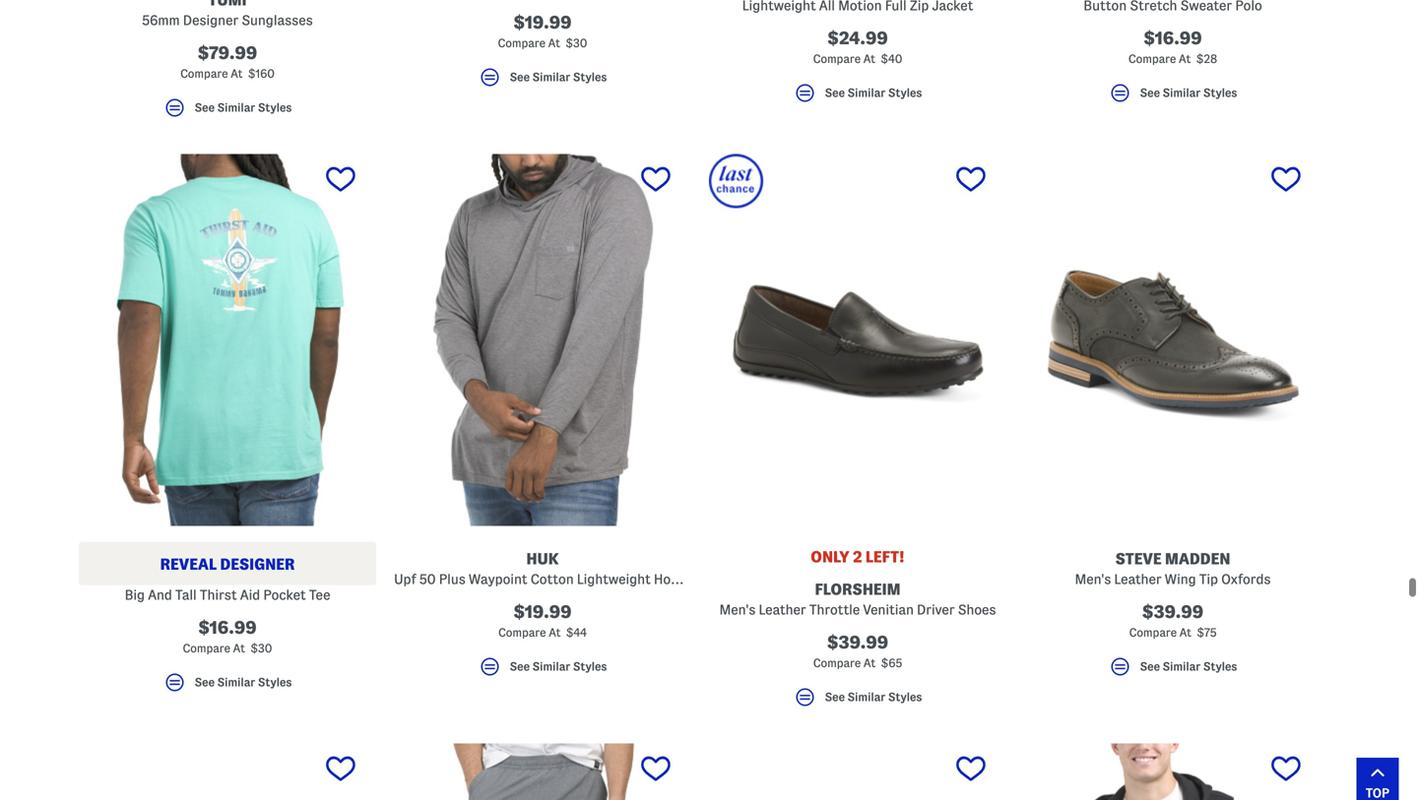 Task type: locate. For each thing, give the bounding box(es) containing it.
styles down $75
[[1204, 661, 1238, 673]]

see down $16.99 compare at              $30
[[195, 677, 215, 689]]

1 vertical spatial $16.99
[[198, 619, 257, 638]]

see for see similar styles button below $79.99 compare at              $160
[[195, 102, 215, 114]]

reveal designer
[[160, 556, 295, 573]]

see inside 'reveal designer big and tall thirst aid pocket tee $16.99 compare at              $30' element
[[195, 677, 215, 689]]

see similar styles down $16.99 compare at              $30
[[195, 677, 292, 689]]

$39.99 down "wing"
[[1143, 603, 1204, 622]]

$39.99 up $65 on the bottom of the page
[[827, 633, 889, 652]]

1 horizontal spatial $39.99
[[1143, 603, 1204, 622]]

similar down $16.99 compare at              $30
[[217, 677, 255, 689]]

men's left throttle
[[720, 603, 756, 618]]

designer up $79.99
[[183, 13, 239, 27]]

oxfords
[[1222, 572, 1271, 587]]

see inside huk upf 50 plus waypoint cotton lightweight hoodie $19.99 compare at              $44 element
[[510, 661, 530, 673]]

madden
[[1165, 551, 1231, 568]]

huk upf 50 plus waypoint cotton lightweight hoodie $19.99 compare at              $44 element
[[394, 154, 697, 688]]

56mm
[[142, 13, 180, 27]]

similar down $44
[[533, 661, 571, 673]]

$30
[[566, 37, 588, 49], [251, 643, 272, 655]]

reveal
[[160, 556, 217, 573]]

huk
[[526, 551, 559, 568]]

styles
[[573, 71, 607, 83], [888, 87, 922, 99], [1204, 87, 1238, 99], [258, 102, 292, 114], [573, 661, 607, 673], [1204, 661, 1238, 673], [258, 677, 292, 689], [888, 692, 922, 704]]

56mm designer sunglasses
[[142, 13, 313, 27]]

$30 inside $16.99 compare at              $30
[[251, 643, 272, 655]]

similar
[[533, 71, 571, 83], [848, 87, 886, 99], [1163, 87, 1201, 99], [217, 102, 255, 114], [533, 661, 571, 673], [1163, 661, 1201, 673], [217, 677, 255, 689], [848, 692, 886, 704]]

see inside lightweight all motion full zip jacket $24.99 compare at              $40 element
[[825, 87, 845, 99]]

compare inside $19.99 compare at              $44
[[498, 627, 546, 639]]

reveal designer big and tall thirst aid pocket tee $16.99 compare at              $30 element
[[79, 154, 376, 704]]

styles down $44
[[573, 661, 607, 673]]

see similar styles down "$40"
[[825, 87, 922, 99]]

styles down $19.99 compare at              $30
[[573, 71, 607, 83]]

similar down $75
[[1163, 661, 1201, 673]]

$16.99 inside $16.99 compare at              $28
[[1144, 28, 1202, 48]]

see down $39.99 compare at              $65
[[825, 692, 845, 704]]

1 vertical spatial men's
[[720, 603, 756, 618]]

similar down $28
[[1163, 87, 1201, 99]]

aid
[[240, 588, 260, 603]]

similar down $160
[[217, 102, 255, 114]]

leather inside the steve madden men's leather wing tip oxfords
[[1115, 572, 1162, 587]]

see for see similar styles button in the huk upf 50 plus waypoint cotton lightweight hoodie $19.99 compare at              $44 element
[[510, 661, 530, 673]]

florsheim
[[815, 581, 901, 598]]

leather down steve at the right of page
[[1115, 572, 1162, 587]]

1 horizontal spatial $16.99
[[1144, 28, 1202, 48]]

compare inside $39.99 compare at              $65
[[813, 657, 861, 670]]

see for see similar styles button under $39.99 compare at              $75
[[1140, 661, 1160, 673]]

compare for $24.99 compare at              $40
[[813, 53, 861, 65]]

men's inside the steve madden men's leather wing tip oxfords
[[1075, 572, 1111, 587]]

1 vertical spatial designer
[[220, 556, 295, 573]]

see down $19.99 compare at              $30
[[510, 71, 530, 83]]

leather inside the florsheim men's leather throttle venitian driver shoes
[[759, 603, 806, 618]]

men's
[[1075, 572, 1111, 587], [720, 603, 756, 618]]

see similar styles button
[[394, 65, 692, 98], [709, 81, 1007, 114], [1024, 81, 1322, 114], [79, 96, 376, 128], [394, 655, 692, 688], [1024, 655, 1322, 688], [79, 671, 376, 704], [709, 686, 1007, 718]]

$16.99 up $28
[[1144, 28, 1202, 48]]

compare for $39.99 compare at              $75
[[1129, 627, 1177, 639]]

leather
[[1115, 572, 1162, 587], [759, 603, 806, 618]]

1 vertical spatial leather
[[759, 603, 806, 618]]

see down $19.99 compare at              $44
[[510, 661, 530, 673]]

0 vertical spatial $19.99
[[514, 13, 572, 32]]

0 horizontal spatial $30
[[251, 643, 272, 655]]

huk upf 50 plus waypoint cotton lightweight hoodie
[[394, 551, 697, 587]]

$30 for $16.99
[[251, 643, 272, 655]]

see down $39.99 compare at              $75
[[1140, 661, 1160, 673]]

styles down $16.99 compare at              $30
[[258, 677, 292, 689]]

see inside the button stretch sweater polo $16.99 compare at              $28 element
[[1140, 87, 1160, 99]]

$16.99 for $16.99 compare at              $30
[[198, 619, 257, 638]]

see similar styles button down "$24.99 compare at              $40"
[[709, 81, 1007, 114]]

1 vertical spatial $39.99
[[827, 633, 889, 652]]

$16.99 for $16.99 compare at              $28
[[1144, 28, 1202, 48]]

compare inside $19.99 compare at              $30
[[498, 37, 546, 49]]

see inside florsheim men's leather throttle venitian driver shoes $39.99 compare at              $65 'element'
[[825, 692, 845, 704]]

1 vertical spatial $30
[[251, 643, 272, 655]]

1 horizontal spatial men's
[[1075, 572, 1111, 587]]

designer up aid
[[220, 556, 295, 573]]

see down $79.99 compare at              $160
[[195, 102, 215, 114]]

see inside panama jack $19.99 compare at              $30 element
[[510, 71, 530, 83]]

0 vertical spatial leather
[[1115, 572, 1162, 587]]

$16.99
[[1144, 28, 1202, 48], [198, 619, 257, 638]]

compare for $16.99 compare at              $28
[[1129, 53, 1177, 65]]

button stretch sweater polo $16.99 compare at              $28 element
[[1024, 0, 1322, 114]]

1 horizontal spatial $30
[[566, 37, 588, 49]]

see similar styles
[[510, 71, 607, 83], [825, 87, 922, 99], [1140, 87, 1238, 99], [195, 102, 292, 114], [510, 661, 607, 673], [1140, 661, 1238, 673], [195, 677, 292, 689], [825, 692, 922, 704]]

compare
[[498, 37, 546, 49], [813, 53, 861, 65], [1129, 53, 1177, 65], [180, 67, 228, 80], [498, 627, 546, 639], [1129, 627, 1177, 639], [183, 643, 230, 655], [813, 657, 861, 670]]

0 vertical spatial $39.99
[[1143, 603, 1204, 622]]

1 vertical spatial $19.99
[[514, 603, 572, 622]]

see similar styles button down $19.99 compare at              $44
[[394, 655, 692, 688]]

50
[[420, 572, 436, 587]]

0 horizontal spatial $16.99
[[198, 619, 257, 638]]

see similar styles down $44
[[510, 661, 607, 673]]

plus
[[439, 572, 466, 587]]

cotton
[[531, 572, 574, 587]]

similar inside tumi 56mm designer sunglasses $79.99 compare at              $160 element
[[217, 102, 255, 114]]

0 vertical spatial men's
[[1075, 572, 1111, 587]]

see similar styles down $65 on the bottom of the page
[[825, 692, 922, 704]]

styles down $28
[[1204, 87, 1238, 99]]

similar down $19.99 compare at              $30
[[533, 71, 571, 83]]

styles down $65 on the bottom of the page
[[888, 692, 922, 704]]

see similar styles button down $19.99 compare at              $30
[[394, 65, 692, 98]]

steve
[[1116, 551, 1162, 568]]

$19.99 inside $19.99 compare at              $30
[[514, 13, 572, 32]]

0 horizontal spatial $39.99
[[827, 633, 889, 652]]

see similar styles down $28
[[1140, 87, 1238, 99]]

1 horizontal spatial leather
[[1115, 572, 1162, 587]]

styles inside florsheim men's leather throttle venitian driver shoes $39.99 compare at              $65 'element'
[[888, 692, 922, 704]]

see inside "steve madden men's leather wing tip oxfords $39.99 compare at              $75" element
[[1140, 661, 1160, 673]]

men's leather wing tip oxfords image
[[1024, 154, 1322, 526]]

$28
[[1197, 53, 1218, 65]]

$39.99 for florsheim
[[827, 633, 889, 652]]

$16.99 inside $16.99 compare at              $30
[[198, 619, 257, 638]]

upf
[[394, 572, 417, 587]]

styles down $160
[[258, 102, 292, 114]]

leather left throttle
[[759, 603, 806, 618]]

compare for $16.99 compare at              $30
[[183, 643, 230, 655]]

0 vertical spatial designer
[[183, 13, 239, 27]]

2
[[853, 549, 862, 566]]

see down "$24.99 compare at              $40"
[[825, 87, 845, 99]]

venitian
[[863, 603, 914, 618]]

$24.99 compare at              $40
[[813, 28, 903, 65]]

$39.99
[[1143, 603, 1204, 622], [827, 633, 889, 652]]

0 vertical spatial $16.99
[[1144, 28, 1202, 48]]

see for see similar styles button underneath $16.99 compare at              $30
[[195, 677, 215, 689]]

see similar styles inside panama jack $19.99 compare at              $30 element
[[510, 71, 607, 83]]

2 $19.99 from the top
[[514, 603, 572, 622]]

styles inside tumi 56mm designer sunglasses $79.99 compare at              $160 element
[[258, 102, 292, 114]]

$19.99
[[514, 13, 572, 32], [514, 603, 572, 622]]

see inside tumi 56mm designer sunglasses $79.99 compare at              $160 element
[[195, 102, 215, 114]]

1 $19.99 from the top
[[514, 13, 572, 32]]

compare inside $16.99 compare at              $30
[[183, 643, 230, 655]]

$30 for $19.99
[[566, 37, 588, 49]]

panama jack $19.99 compare at              $30 element
[[394, 0, 692, 98]]

see similar styles inside 'reveal designer big and tall thirst aid pocket tee $16.99 compare at              $30' element
[[195, 677, 292, 689]]

throttle
[[810, 603, 860, 618]]

compare inside $79.99 compare at              $160
[[180, 67, 228, 80]]

see similar styles inside tumi 56mm designer sunglasses $79.99 compare at              $160 element
[[195, 102, 292, 114]]

styles down "$40"
[[888, 87, 922, 99]]

see for see similar styles button underneath $19.99 compare at              $30
[[510, 71, 530, 83]]

$30 inside $19.99 compare at              $30
[[566, 37, 588, 49]]

designer
[[183, 13, 239, 27], [220, 556, 295, 573]]

$19.99 inside $19.99 compare at              $44
[[514, 603, 572, 622]]

$24.99
[[828, 28, 888, 48]]

compare inside $39.99 compare at              $75
[[1129, 627, 1177, 639]]

$160
[[248, 67, 275, 80]]

left!
[[866, 549, 905, 566]]

$39.99 inside $39.99 compare at              $75
[[1143, 603, 1204, 622]]

$39.99 compare at              $75
[[1129, 603, 1217, 639]]

0 vertical spatial $30
[[566, 37, 588, 49]]

see
[[510, 71, 530, 83], [825, 87, 845, 99], [1140, 87, 1160, 99], [195, 102, 215, 114], [510, 661, 530, 673], [1140, 661, 1160, 673], [195, 677, 215, 689], [825, 692, 845, 704]]

upf 50 plus waypoint cotton lightweight hoodie image
[[394, 154, 692, 526]]

thirst
[[200, 588, 237, 603]]

see similar styles down $19.99 compare at              $30
[[510, 71, 607, 83]]

see down $16.99 compare at              $28
[[1140, 87, 1160, 99]]

see similar styles down $160
[[195, 102, 292, 114]]

0 horizontal spatial men's
[[720, 603, 756, 618]]

see similar styles down $75
[[1140, 661, 1238, 673]]

designer for 56mm
[[183, 13, 239, 27]]

compare inside $16.99 compare at              $28
[[1129, 53, 1177, 65]]

see similar styles inside lightweight all motion full zip jacket $24.99 compare at              $40 element
[[825, 87, 922, 99]]

men's left "wing"
[[1075, 572, 1111, 587]]

see for see similar styles button underneath "$24.99 compare at              $40"
[[825, 87, 845, 99]]

$16.99 down big and tall thirst aid pocket tee
[[198, 619, 257, 638]]

similar down "$40"
[[848, 87, 886, 99]]

similar down $65 on the bottom of the page
[[848, 692, 886, 704]]

compare inside "$24.99 compare at              $40"
[[813, 53, 861, 65]]

sunglasses
[[242, 13, 313, 27]]

$39.99 inside $39.99 compare at              $65
[[827, 633, 889, 652]]

see similar styles button down $16.99 compare at              $28
[[1024, 81, 1322, 114]]

0 horizontal spatial leather
[[759, 603, 806, 618]]



Task type: vqa. For each thing, say whether or not it's contained in the screenshot.
See for See Similar Styles button below "$16.99 Compare At              $28"
yes



Task type: describe. For each thing, give the bounding box(es) containing it.
similar inside florsheim men's leather throttle venitian driver shoes $39.99 compare at              $65 'element'
[[848, 692, 886, 704]]

similar inside lightweight all motion full zip jacket $24.99 compare at              $40 element
[[848, 87, 886, 99]]

see similar styles inside the button stretch sweater polo $16.99 compare at              $28 element
[[1140, 87, 1238, 99]]

see similar styles inside florsheim men's leather throttle venitian driver shoes $39.99 compare at              $65 'element'
[[825, 692, 922, 704]]

see similar styles inside "steve madden men's leather wing tip oxfords $39.99 compare at              $75" element
[[1140, 661, 1238, 673]]

see similar styles button down $39.99 compare at              $65
[[709, 686, 1007, 718]]

see similar styles button inside huk upf 50 plus waypoint cotton lightweight hoodie $19.99 compare at              $44 element
[[394, 655, 692, 688]]

see for see similar styles button under $16.99 compare at              $28
[[1140, 87, 1160, 99]]

florsheim men's leather throttle venitian driver shoes
[[720, 581, 996, 618]]

$79.99
[[198, 43, 257, 62]]

$39.99 compare at              $65
[[813, 633, 903, 670]]

$19.99 compare at              $44
[[498, 603, 587, 639]]

only
[[811, 549, 850, 566]]

styles inside huk upf 50 plus waypoint cotton lightweight hoodie $19.99 compare at              $44 element
[[573, 661, 607, 673]]

$44
[[566, 627, 587, 639]]

see similar styles inside huk upf 50 plus waypoint cotton lightweight hoodie $19.99 compare at              $44 element
[[510, 661, 607, 673]]

steve madden men's leather wing tip oxfords $39.99 compare at              $75 element
[[1024, 154, 1322, 688]]

styles inside the button stretch sweater polo $16.99 compare at              $28 element
[[1204, 87, 1238, 99]]

similar inside "steve madden men's leather wing tip oxfords $39.99 compare at              $75" element
[[1163, 661, 1201, 673]]

$16.99 compare at              $30
[[183, 619, 272, 655]]

compare for $19.99 compare at              $44
[[498, 627, 546, 639]]

waypoint
[[469, 572, 528, 587]]

see similar styles button down $39.99 compare at              $75
[[1024, 655, 1322, 688]]

$39.99 for steve
[[1143, 603, 1204, 622]]

men's inside the florsheim men's leather throttle venitian driver shoes
[[720, 603, 756, 618]]

styles inside "steve madden men's leather wing tip oxfords $39.99 compare at              $75" element
[[1204, 661, 1238, 673]]

see for see similar styles button under $39.99 compare at              $65
[[825, 692, 845, 704]]

$40
[[881, 53, 903, 65]]

see similar styles button down $16.99 compare at              $30
[[79, 671, 376, 704]]

pocket
[[263, 588, 306, 603]]

styles inside panama jack $19.99 compare at              $30 element
[[573, 71, 607, 83]]

compare for $39.99 compare at              $65
[[813, 657, 861, 670]]

designer for reveal
[[220, 556, 295, 573]]

tip
[[1200, 572, 1219, 587]]

big
[[125, 588, 145, 603]]

lightweight all motion full zip jacket $24.99 compare at              $40 element
[[709, 0, 1007, 114]]

similar inside the button stretch sweater polo $16.99 compare at              $28 element
[[1163, 87, 1201, 99]]

lightweight
[[577, 572, 651, 587]]

similar inside 'reveal designer big and tall thirst aid pocket tee $16.99 compare at              $30' element
[[217, 677, 255, 689]]

$75
[[1197, 627, 1217, 639]]

and
[[148, 588, 172, 603]]

$16.99 compare at              $28
[[1129, 28, 1218, 65]]

tumi 56mm designer sunglasses $79.99 compare at              $160 element
[[79, 0, 376, 128]]

tee
[[309, 588, 330, 603]]

compare for $19.99 compare at              $30
[[498, 37, 546, 49]]

similar inside panama jack $19.99 compare at              $30 element
[[533, 71, 571, 83]]

tall
[[175, 588, 197, 603]]

$19.99 compare at              $30
[[498, 13, 588, 49]]

only 2 left!
[[811, 549, 905, 566]]

compare for $79.99 compare at              $160
[[180, 67, 228, 80]]

florsheim men's leather throttle venitian driver shoes $39.99 compare at              $65 element
[[709, 154, 1007, 718]]

styles inside 'reveal designer big and tall thirst aid pocket tee $16.99 compare at              $30' element
[[258, 677, 292, 689]]

big and tall thirst aid pocket tee
[[125, 588, 330, 603]]

$65
[[881, 657, 903, 670]]

hoodie
[[654, 572, 697, 587]]

styles inside lightweight all motion full zip jacket $24.99 compare at              $40 element
[[888, 87, 922, 99]]

men's leather throttle venitian driver shoes image
[[709, 154, 1007, 526]]

see similar styles button down $79.99 compare at              $160
[[79, 96, 376, 128]]

$19.99 for $19.99 compare at              $30
[[514, 13, 572, 32]]

wing
[[1165, 572, 1197, 587]]

steve madden men's leather wing tip oxfords
[[1075, 551, 1271, 587]]

shoes
[[958, 603, 996, 618]]

$79.99 compare at              $160
[[180, 43, 275, 80]]

driver
[[917, 603, 955, 618]]

$19.99 for $19.99 compare at              $44
[[514, 603, 572, 622]]

big and tall thirst aid pocket tee image
[[79, 154, 376, 526]]

similar inside huk upf 50 plus waypoint cotton lightweight hoodie $19.99 compare at              $44 element
[[533, 661, 571, 673]]

men's leather belt image
[[79, 744, 376, 801]]



